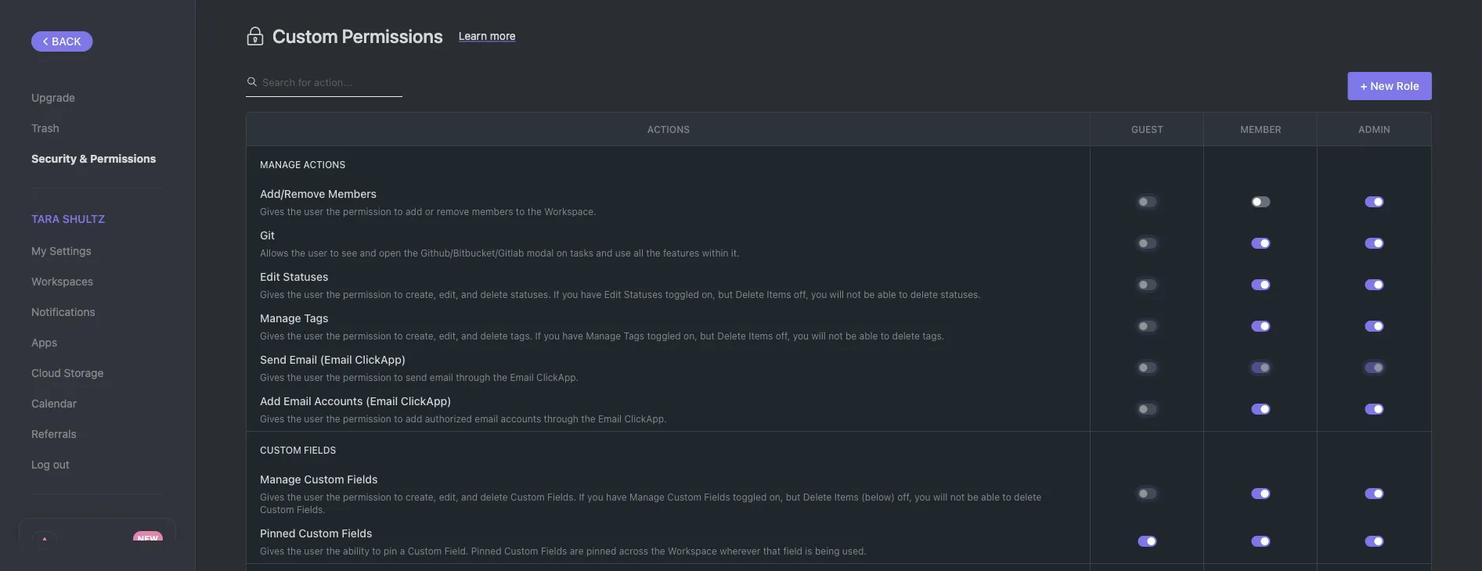 Task type: vqa. For each thing, say whether or not it's contained in the screenshot.
Gantt link
no



Task type: describe. For each thing, give the bounding box(es) containing it.
custom permissions
[[273, 25, 443, 47]]

able inside manage custom fields gives the user the permission to create, edit, and delete custom fields. if you have manage custom fields toggled on, but delete items (below) off, you will not be able to delete custom fields.
[[982, 492, 1000, 503]]

send email (email clickapp) gives the user the permission to send email through the email clickapp.
[[260, 354, 579, 383]]

security
[[31, 152, 77, 165]]

if for statuses
[[554, 289, 560, 300]]

actions
[[304, 159, 346, 170]]

tara shultz
[[31, 213, 105, 226]]

accounts
[[501, 414, 542, 425]]

create, inside manage custom fields gives the user the permission to create, edit, and delete custom fields. if you have manage custom fields toggled on, but delete items (below) off, you will not be able to delete custom fields.
[[406, 492, 437, 503]]

0 vertical spatial pinned
[[260, 528, 296, 541]]

1 horizontal spatial new
[[1371, 80, 1394, 92]]

manage down edit statuses gives the user the permission to create, edit, and delete statuses. if you have edit statuses toggled on, but delete items off, you will not be able to delete statuses.
[[586, 331, 621, 342]]

gives inside add email accounts (email clickapp) gives the user the permission to add authorized email accounts through the email clickapp.
[[260, 414, 285, 425]]

will inside manage custom fields gives the user the permission to create, edit, and delete custom fields. if you have manage custom fields toggled on, but delete items (below) off, you will not be able to delete custom fields.
[[934, 492, 948, 503]]

but for tags
[[700, 331, 715, 342]]

off, for edit statuses
[[794, 289, 809, 300]]

is
[[806, 546, 813, 557]]

manage for actions
[[260, 159, 301, 170]]

1 horizontal spatial statuses
[[624, 289, 663, 300]]

trash link
[[31, 115, 164, 142]]

security & permissions link
[[31, 146, 164, 172]]

git allows the user to see and open the github/bitbucket/gitlab modal on tasks and use all the features within it.
[[260, 229, 740, 259]]

that
[[764, 546, 781, 557]]

if for tags
[[536, 331, 541, 342]]

workspace.
[[545, 206, 597, 217]]

back link
[[31, 31, 93, 52]]

0 vertical spatial permissions
[[342, 25, 443, 47]]

github/bitbucket/gitlab
[[421, 248, 524, 259]]

0 horizontal spatial new
[[138, 535, 158, 545]]

pinned custom fields gives the user the ability to pin a custom field. pinned custom fields are pinned across the workspace wherever that field is being used.
[[260, 528, 867, 557]]

will for manage tags
[[812, 331, 826, 342]]

but for statuses
[[719, 289, 733, 300]]

trash
[[31, 122, 59, 135]]

gives inside pinned custom fields gives the user the ability to pin a custom field. pinned custom fields are pinned across the workspace wherever that field is being used.
[[260, 546, 285, 557]]

edit statuses gives the user the permission to create, edit, and delete statuses. if you have edit statuses toggled on, but delete items off, you will not be able to delete statuses.
[[260, 271, 982, 300]]

able for manage tags
[[860, 331, 879, 342]]

a
[[400, 546, 405, 557]]

not inside manage custom fields gives the user the permission to create, edit, and delete custom fields. if you have manage custom fields toggled on, but delete items (below) off, you will not be able to delete custom fields.
[[951, 492, 965, 503]]

calendar
[[31, 398, 77, 411]]

edit, for edit statuses
[[439, 289, 459, 300]]

wherever
[[720, 546, 761, 557]]

across
[[619, 546, 649, 557]]

have inside manage custom fields gives the user the permission to create, edit, and delete custom fields. if you have manage custom fields toggled on, but delete items (below) off, you will not be able to delete custom fields.
[[606, 492, 627, 503]]

clickapp) inside send email (email clickapp) gives the user the permission to send email through the email clickapp.
[[355, 354, 406, 367]]

settings
[[50, 245, 91, 258]]

user inside add/remove members gives the user the permission to add or remove members to the workspace.
[[304, 206, 324, 217]]

pin
[[384, 546, 397, 557]]

use
[[616, 248, 631, 259]]

shultz
[[62, 213, 105, 226]]

create, for manage tags
[[406, 331, 437, 342]]

2 statuses. from the left
[[941, 289, 982, 300]]

apps
[[31, 337, 57, 350]]

toggled inside manage custom fields gives the user the permission to create, edit, and delete custom fields. if you have manage custom fields toggled on, but delete items (below) off, you will not be able to delete custom fields.
[[733, 492, 767, 503]]

will for edit statuses
[[830, 289, 844, 300]]

1 statuses. from the left
[[511, 289, 551, 300]]

to inside git allows the user to see and open the github/bitbucket/gitlab modal on tasks and use all the features within it.
[[330, 248, 339, 259]]

gives inside send email (email clickapp) gives the user the permission to send email through the email clickapp.
[[260, 372, 285, 383]]

field.
[[445, 546, 469, 557]]

1 vertical spatial pinned
[[471, 546, 502, 557]]

clickapp. inside send email (email clickapp) gives the user the permission to send email through the email clickapp.
[[537, 372, 579, 383]]

permission inside manage custom fields gives the user the permission to create, edit, and delete custom fields. if you have manage custom fields toggled on, but delete items (below) off, you will not be able to delete custom fields.
[[343, 492, 392, 503]]

clickup api
[[31, 61, 91, 74]]

on
[[557, 248, 568, 259]]

permission inside add/remove members gives the user the permission to add or remove members to the workspace.
[[343, 206, 392, 217]]

clickapp) inside add email accounts (email clickapp) gives the user the permission to add authorized email accounts through the email clickapp.
[[401, 395, 452, 408]]

clickup api link
[[31, 54, 164, 81]]

being
[[815, 546, 840, 557]]

&
[[79, 152, 87, 165]]

accounts
[[314, 395, 363, 408]]

through inside add email accounts (email clickapp) gives the user the permission to add authorized email accounts through the email clickapp.
[[544, 414, 579, 425]]

remove
[[437, 206, 470, 217]]

authorized
[[425, 414, 472, 425]]

send
[[260, 354, 287, 367]]

0 vertical spatial statuses
[[283, 271, 329, 284]]

manage custom fields gives the user the permission to create, edit, and delete custom fields. if you have manage custom fields toggled on, but delete items (below) off, you will not be able to delete custom fields.
[[260, 474, 1042, 515]]

on, for edit statuses
[[702, 289, 716, 300]]

are
[[570, 546, 584, 557]]

able for edit statuses
[[878, 289, 897, 300]]

learn
[[459, 29, 487, 42]]

toggled for statuses
[[666, 289, 699, 300]]

used.
[[843, 546, 867, 557]]

send
[[406, 372, 427, 383]]

my settings
[[31, 245, 91, 258]]

and inside manage custom fields gives the user the permission to create, edit, and delete custom fields. if you have manage custom fields toggled on, but delete items (below) off, you will not be able to delete custom fields.
[[461, 492, 478, 503]]

referrals link
[[31, 422, 164, 448]]

notifications link
[[31, 299, 164, 326]]

items for manage tags
[[749, 331, 773, 342]]

tara
[[31, 213, 60, 226]]

git
[[260, 229, 275, 242]]

admin
[[1359, 124, 1391, 135]]

allows
[[260, 248, 289, 259]]

add inside add/remove members gives the user the permission to add or remove members to the workspace.
[[406, 206, 423, 217]]

more
[[490, 29, 516, 42]]

log out link
[[31, 452, 164, 479]]

cloud storage
[[31, 367, 104, 380]]

upgrade link
[[31, 85, 164, 111]]

workspaces
[[31, 276, 93, 288]]

and inside edit statuses gives the user the permission to create, edit, and delete statuses. if you have edit statuses toggled on, but delete items off, you will not be able to delete statuses.
[[461, 289, 478, 300]]

cloud
[[31, 367, 61, 380]]

upgrade
[[31, 91, 75, 104]]

permission inside manage tags gives the user the permission to create, edit, and delete tags. if you have manage tags toggled on, but delete items off, you will not be able to delete tags.
[[343, 331, 392, 342]]

create, for edit statuses
[[406, 289, 437, 300]]

learn more
[[459, 29, 516, 42]]

manage for custom
[[260, 474, 301, 486]]

within
[[702, 248, 729, 259]]

be inside manage custom fields gives the user the permission to create, edit, and delete custom fields. if you have manage custom fields toggled on, but delete items (below) off, you will not be able to delete custom fields.
[[968, 492, 979, 503]]

to inside add email accounts (email clickapp) gives the user the permission to add authorized email accounts through the email clickapp.
[[394, 414, 403, 425]]

members
[[472, 206, 514, 217]]

workspaces link
[[31, 269, 164, 295]]

security & permissions
[[31, 152, 156, 165]]

edit, inside manage custom fields gives the user the permission to create, edit, and delete custom fields. if you have manage custom fields toggled on, but delete items (below) off, you will not be able to delete custom fields.
[[439, 492, 459, 503]]

field
[[784, 546, 803, 557]]

user inside send email (email clickapp) gives the user the permission to send email through the email clickapp.
[[304, 372, 324, 383]]

manage actions
[[260, 159, 346, 170]]

1 vertical spatial tags
[[624, 331, 645, 342]]

open
[[379, 248, 401, 259]]

features
[[663, 248, 700, 259]]

back
[[52, 35, 81, 48]]

notifications
[[31, 306, 95, 319]]

have for tags
[[563, 331, 584, 342]]

items inside manage custom fields gives the user the permission to create, edit, and delete custom fields. if you have manage custom fields toggled on, but delete items (below) off, you will not be able to delete custom fields.
[[835, 492, 859, 503]]

add
[[260, 395, 281, 408]]

my settings link
[[31, 238, 164, 265]]

delete inside manage custom fields gives the user the permission to create, edit, and delete custom fields. if you have manage custom fields toggled on, but delete items (below) off, you will not be able to delete custom fields.
[[804, 492, 832, 503]]



Task type: locate. For each thing, give the bounding box(es) containing it.
manage tags gives the user the permission to create, edit, and delete tags. if you have manage tags toggled on, but delete items off, you will not be able to delete tags.
[[260, 312, 945, 342]]

1 horizontal spatial not
[[847, 289, 862, 300]]

0 horizontal spatial on,
[[684, 331, 698, 342]]

3 edit, from the top
[[439, 492, 459, 503]]

tasks
[[570, 248, 594, 259]]

on,
[[702, 289, 716, 300], [684, 331, 698, 342], [770, 492, 784, 503]]

manage up across
[[630, 492, 665, 503]]

will
[[830, 289, 844, 300], [812, 331, 826, 342], [934, 492, 948, 503]]

0 vertical spatial new
[[1371, 80, 1394, 92]]

fields
[[304, 445, 336, 456], [347, 474, 378, 486], [704, 492, 731, 503], [342, 528, 372, 541], [541, 546, 567, 557]]

be for tags
[[846, 331, 857, 342]]

1 horizontal spatial will
[[830, 289, 844, 300]]

0 horizontal spatial permissions
[[90, 152, 156, 165]]

1 horizontal spatial pinned
[[471, 546, 502, 557]]

user inside add email accounts (email clickapp) gives the user the permission to add authorized email accounts through the email clickapp.
[[304, 414, 324, 425]]

will inside edit statuses gives the user the permission to create, edit, and delete statuses. if you have edit statuses toggled on, but delete items off, you will not be able to delete statuses.
[[830, 289, 844, 300]]

api
[[74, 61, 91, 74]]

permissions up search for action... text box
[[342, 25, 443, 47]]

edit, inside edit statuses gives the user the permission to create, edit, and delete statuses. if you have edit statuses toggled on, but delete items off, you will not be able to delete statuses.
[[439, 289, 459, 300]]

0 vertical spatial have
[[581, 289, 602, 300]]

0 horizontal spatial fields.
[[297, 504, 326, 515]]

1 vertical spatial (email
[[366, 395, 398, 408]]

member
[[1241, 124, 1282, 135]]

user inside edit statuses gives the user the permission to create, edit, and delete statuses. if you have edit statuses toggled on, but delete items off, you will not be able to delete statuses.
[[304, 289, 324, 300]]

toggled inside edit statuses gives the user the permission to create, edit, and delete statuses. if you have edit statuses toggled on, but delete items off, you will not be able to delete statuses.
[[666, 289, 699, 300]]

1 vertical spatial not
[[829, 331, 843, 342]]

1 vertical spatial delete
[[718, 331, 746, 342]]

clickup
[[31, 61, 71, 74]]

fields.
[[548, 492, 577, 503], [297, 504, 326, 515]]

1 horizontal spatial permissions
[[342, 25, 443, 47]]

email right send
[[430, 372, 453, 383]]

0 vertical spatial tags
[[304, 312, 329, 325]]

4 gives from the top
[[260, 372, 285, 383]]

2 tags. from the left
[[923, 331, 945, 342]]

see
[[342, 248, 357, 259]]

1 horizontal spatial on,
[[702, 289, 716, 300]]

2 horizontal spatial off,
[[898, 492, 913, 503]]

2 vertical spatial off,
[[898, 492, 913, 503]]

if inside manage tags gives the user the permission to create, edit, and delete tags. if you have manage tags toggled on, but delete items off, you will not be able to delete tags.
[[536, 331, 541, 342]]

email
[[430, 372, 453, 383], [475, 414, 498, 425]]

referrals
[[31, 428, 77, 441]]

2 create, from the top
[[406, 331, 437, 342]]

2 vertical spatial toggled
[[733, 492, 767, 503]]

0 vertical spatial add
[[406, 206, 423, 217]]

edit, inside manage tags gives the user the permission to create, edit, and delete tags. if you have manage tags toggled on, but delete items off, you will not be able to delete tags.
[[439, 331, 459, 342]]

(email
[[320, 354, 352, 367], [366, 395, 398, 408]]

but inside manage tags gives the user the permission to create, edit, and delete tags. if you have manage tags toggled on, but delete items off, you will not be able to delete tags.
[[700, 331, 715, 342]]

be
[[864, 289, 875, 300], [846, 331, 857, 342], [968, 492, 979, 503]]

and left use
[[596, 248, 613, 259]]

pinned
[[260, 528, 296, 541], [471, 546, 502, 557]]

2 edit, from the top
[[439, 331, 459, 342]]

6 permission from the top
[[343, 492, 392, 503]]

1 vertical spatial be
[[846, 331, 857, 342]]

through right accounts
[[544, 414, 579, 425]]

not inside edit statuses gives the user the permission to create, edit, and delete statuses. if you have edit statuses toggled on, but delete items off, you will not be able to delete statuses.
[[847, 289, 862, 300]]

user inside manage custom fields gives the user the permission to create, edit, and delete custom fields. if you have manage custom fields toggled on, but delete items (below) off, you will not be able to delete custom fields.
[[304, 492, 324, 503]]

email inside send email (email clickapp) gives the user the permission to send email through the email clickapp.
[[430, 372, 453, 383]]

0 vertical spatial on,
[[702, 289, 716, 300]]

email inside add email accounts (email clickapp) gives the user the permission to add authorized email accounts through the email clickapp.
[[475, 414, 498, 425]]

0 horizontal spatial will
[[812, 331, 826, 342]]

statuses.
[[511, 289, 551, 300], [941, 289, 982, 300]]

1 horizontal spatial (email
[[366, 395, 398, 408]]

it.
[[732, 248, 740, 259]]

delete inside manage tags gives the user the permission to create, edit, and delete tags. if you have manage tags toggled on, but delete items off, you will not be able to delete tags.
[[718, 331, 746, 342]]

0 horizontal spatial tags
[[304, 312, 329, 325]]

and right see
[[360, 248, 377, 259]]

and up send email (email clickapp) gives the user the permission to send email through the email clickapp.
[[461, 331, 478, 342]]

add/remove
[[260, 188, 325, 201]]

0 vertical spatial (email
[[320, 354, 352, 367]]

1 tags. from the left
[[511, 331, 533, 342]]

permission inside add email accounts (email clickapp) gives the user the permission to add authorized email accounts through the email clickapp.
[[343, 414, 392, 425]]

to inside send email (email clickapp) gives the user the permission to send email through the email clickapp.
[[394, 372, 403, 383]]

clickapp.
[[537, 372, 579, 383], [625, 414, 667, 425]]

add
[[406, 206, 423, 217], [406, 414, 423, 425]]

0 horizontal spatial (email
[[320, 354, 352, 367]]

0 vertical spatial off,
[[794, 289, 809, 300]]

able inside edit statuses gives the user the permission to create, edit, and delete statuses. if you have edit statuses toggled on, but delete items off, you will not be able to delete statuses.
[[878, 289, 897, 300]]

toggled
[[666, 289, 699, 300], [647, 331, 681, 342], [733, 492, 767, 503]]

permission down see
[[343, 289, 392, 300]]

delete
[[481, 289, 508, 300], [911, 289, 938, 300], [481, 331, 508, 342], [893, 331, 920, 342], [481, 492, 508, 503], [1015, 492, 1042, 503]]

and up the field.
[[461, 492, 478, 503]]

have inside edit statuses gives the user the permission to create, edit, and delete statuses. if you have edit statuses toggled on, but delete items off, you will not be able to delete statuses.
[[581, 289, 602, 300]]

0 vertical spatial fields.
[[548, 492, 577, 503]]

and down github/bitbucket/gitlab
[[461, 289, 478, 300]]

clickapp)
[[355, 354, 406, 367], [401, 395, 452, 408]]

Search for action... text field
[[259, 75, 403, 89]]

+
[[1361, 80, 1368, 92]]

but inside manage custom fields gives the user the permission to create, edit, and delete custom fields. if you have manage custom fields toggled on, but delete items (below) off, you will not be able to delete custom fields.
[[786, 492, 801, 503]]

tags.
[[511, 331, 533, 342], [923, 331, 945, 342]]

permission up accounts
[[343, 372, 392, 383]]

1 vertical spatial fields.
[[297, 504, 326, 515]]

1 edit, from the top
[[439, 289, 459, 300]]

0 vertical spatial toggled
[[666, 289, 699, 300]]

0 vertical spatial edit,
[[439, 289, 459, 300]]

3 permission from the top
[[343, 331, 392, 342]]

0 horizontal spatial clickapp.
[[537, 372, 579, 383]]

and inside manage tags gives the user the permission to create, edit, and delete tags. if you have manage tags toggled on, but delete items off, you will not be able to delete tags.
[[461, 331, 478, 342]]

have up manage tags gives the user the permission to create, edit, and delete tags. if you have manage tags toggled on, but delete items off, you will not be able to delete tags.
[[581, 289, 602, 300]]

clickapp) up send
[[355, 354, 406, 367]]

clickapp. up accounts
[[537, 372, 579, 383]]

0 vertical spatial edit
[[260, 271, 280, 284]]

0 horizontal spatial through
[[456, 372, 491, 383]]

permission up ability
[[343, 492, 392, 503]]

7 gives from the top
[[260, 546, 285, 557]]

toggled down the features
[[666, 289, 699, 300]]

edit, for manage tags
[[439, 331, 459, 342]]

2 vertical spatial have
[[606, 492, 627, 503]]

items for edit statuses
[[767, 289, 792, 300]]

0 horizontal spatial statuses.
[[511, 289, 551, 300]]

fields. up pinned custom fields gives the user the ability to pin a custom field. pinned custom fields are pinned across the workspace wherever that field is being used.
[[548, 492, 577, 503]]

1 horizontal spatial tags
[[624, 331, 645, 342]]

permissions down the trash link
[[90, 152, 156, 165]]

off,
[[794, 289, 809, 300], [776, 331, 791, 342], [898, 492, 913, 503]]

off, inside edit statuses gives the user the permission to create, edit, and delete statuses. if you have edit statuses toggled on, but delete items off, you will not be able to delete statuses.
[[794, 289, 809, 300]]

be inside manage tags gives the user the permission to create, edit, and delete tags. if you have manage tags toggled on, but delete items off, you will not be able to delete tags.
[[846, 331, 857, 342]]

3 gives from the top
[[260, 331, 285, 342]]

2 vertical spatial create,
[[406, 492, 437, 503]]

1 horizontal spatial be
[[864, 289, 875, 300]]

manage up add/remove
[[260, 159, 301, 170]]

0 vertical spatial email
[[430, 372, 453, 383]]

0 vertical spatial able
[[878, 289, 897, 300]]

manage for tags
[[260, 312, 301, 325]]

items inside manage tags gives the user the permission to create, edit, and delete tags. if you have manage tags toggled on, but delete items off, you will not be able to delete tags.
[[749, 331, 773, 342]]

have for statuses
[[581, 289, 602, 300]]

gives
[[260, 206, 285, 217], [260, 289, 285, 300], [260, 331, 285, 342], [260, 372, 285, 383], [260, 414, 285, 425], [260, 492, 285, 503], [260, 546, 285, 557]]

off, inside manage tags gives the user the permission to create, edit, and delete tags. if you have manage tags toggled on, but delete items off, you will not be able to delete tags.
[[776, 331, 791, 342]]

modal
[[527, 248, 554, 259]]

0 horizontal spatial pinned
[[260, 528, 296, 541]]

on, inside edit statuses gives the user the permission to create, edit, and delete statuses. if you have edit statuses toggled on, but delete items off, you will not be able to delete statuses.
[[702, 289, 716, 300]]

edit, down github/bitbucket/gitlab
[[439, 289, 459, 300]]

0 horizontal spatial if
[[536, 331, 541, 342]]

1 vertical spatial add
[[406, 414, 423, 425]]

items
[[767, 289, 792, 300], [749, 331, 773, 342], [835, 492, 859, 503]]

email
[[289, 354, 317, 367], [510, 372, 534, 383], [284, 395, 312, 408], [598, 414, 622, 425]]

0 vertical spatial but
[[719, 289, 733, 300]]

edit
[[260, 271, 280, 284], [604, 289, 622, 300]]

user inside pinned custom fields gives the user the ability to pin a custom field. pinned custom fields are pinned across the workspace wherever that field is being used.
[[304, 546, 324, 557]]

manage down custom fields at the bottom left of the page
[[260, 474, 301, 486]]

2 horizontal spatial will
[[934, 492, 948, 503]]

1 permission from the top
[[343, 206, 392, 217]]

and
[[360, 248, 377, 259], [596, 248, 613, 259], [461, 289, 478, 300], [461, 331, 478, 342], [461, 492, 478, 503]]

or
[[425, 206, 434, 217]]

if
[[554, 289, 560, 300], [536, 331, 541, 342], [579, 492, 585, 503]]

2 vertical spatial edit,
[[439, 492, 459, 503]]

1 vertical spatial toggled
[[647, 331, 681, 342]]

0 horizontal spatial statuses
[[283, 271, 329, 284]]

2 vertical spatial delete
[[804, 492, 832, 503]]

toggled inside manage tags gives the user the permission to create, edit, and delete tags. if you have manage tags toggled on, but delete items off, you will not be able to delete tags.
[[647, 331, 681, 342]]

0 vertical spatial be
[[864, 289, 875, 300]]

(email inside send email (email clickapp) gives the user the permission to send email through the email clickapp.
[[320, 354, 352, 367]]

(email up accounts
[[320, 354, 352, 367]]

actions
[[648, 124, 690, 135]]

2 vertical spatial be
[[968, 492, 979, 503]]

but inside edit statuses gives the user the permission to create, edit, and delete statuses. if you have edit statuses toggled on, but delete items off, you will not be able to delete statuses.
[[719, 289, 733, 300]]

1 vertical spatial off,
[[776, 331, 791, 342]]

2 vertical spatial on,
[[770, 492, 784, 503]]

0 vertical spatial will
[[830, 289, 844, 300]]

log
[[31, 459, 50, 472]]

statuses down allows
[[283, 271, 329, 284]]

3 create, from the top
[[406, 492, 437, 503]]

statuses
[[283, 271, 329, 284], [624, 289, 663, 300]]

5 permission from the top
[[343, 414, 392, 425]]

0 horizontal spatial off,
[[776, 331, 791, 342]]

1 horizontal spatial if
[[554, 289, 560, 300]]

delete inside edit statuses gives the user the permission to create, edit, and delete statuses. if you have edit statuses toggled on, but delete items off, you will not be able to delete statuses.
[[736, 289, 765, 300]]

not for tags
[[829, 331, 843, 342]]

permission up send email (email clickapp) gives the user the permission to send email through the email clickapp.
[[343, 331, 392, 342]]

all
[[634, 248, 644, 259]]

edit, up the field.
[[439, 492, 459, 503]]

have down edit statuses gives the user the permission to create, edit, and delete statuses. if you have edit statuses toggled on, but delete items off, you will not be able to delete statuses.
[[563, 331, 584, 342]]

items inside edit statuses gives the user the permission to create, edit, and delete statuses. if you have edit statuses toggled on, but delete items off, you will not be able to delete statuses.
[[767, 289, 792, 300]]

2 gives from the top
[[260, 289, 285, 300]]

on, inside manage tags gives the user the permission to create, edit, and delete tags. if you have manage tags toggled on, but delete items off, you will not be able to delete tags.
[[684, 331, 698, 342]]

1 gives from the top
[[260, 206, 285, 217]]

1 vertical spatial new
[[138, 535, 158, 545]]

out
[[53, 459, 70, 472]]

on, for manage tags
[[684, 331, 698, 342]]

permission inside send email (email clickapp) gives the user the permission to send email through the email clickapp.
[[343, 372, 392, 383]]

1 vertical spatial permissions
[[90, 152, 156, 165]]

calendar link
[[31, 391, 164, 418]]

0 horizontal spatial email
[[430, 372, 453, 383]]

tags
[[304, 312, 329, 325], [624, 331, 645, 342]]

0 horizontal spatial tags.
[[511, 331, 533, 342]]

2 horizontal spatial if
[[579, 492, 585, 503]]

(below)
[[862, 492, 895, 503]]

1 vertical spatial through
[[544, 414, 579, 425]]

1 horizontal spatial edit
[[604, 289, 622, 300]]

edit,
[[439, 289, 459, 300], [439, 331, 459, 342], [439, 492, 459, 503]]

6 gives from the top
[[260, 492, 285, 503]]

gives inside edit statuses gives the user the permission to create, edit, and delete statuses. if you have edit statuses toggled on, but delete items off, you will not be able to delete statuses.
[[260, 289, 285, 300]]

will inside manage tags gives the user the permission to create, edit, and delete tags. if you have manage tags toggled on, but delete items off, you will not be able to delete tags.
[[812, 331, 826, 342]]

if inside edit statuses gives the user the permission to create, edit, and delete statuses. if you have edit statuses toggled on, but delete items off, you will not be able to delete statuses.
[[554, 289, 560, 300]]

on, inside manage custom fields gives the user the permission to create, edit, and delete custom fields. if you have manage custom fields toggled on, but delete items (below) off, you will not be able to delete custom fields.
[[770, 492, 784, 503]]

apps link
[[31, 330, 164, 357]]

5 gives from the top
[[260, 414, 285, 425]]

gives inside add/remove members gives the user the permission to add or remove members to the workspace.
[[260, 206, 285, 217]]

manage up send
[[260, 312, 301, 325]]

add left or
[[406, 206, 423, 217]]

1 horizontal spatial but
[[719, 289, 733, 300]]

user inside git allows the user to see and open the github/bitbucket/gitlab modal on tasks and use all the features within it.
[[308, 248, 328, 259]]

2 horizontal spatial not
[[951, 492, 965, 503]]

1 vertical spatial but
[[700, 331, 715, 342]]

add/remove members gives the user the permission to add or remove members to the workspace.
[[260, 188, 597, 217]]

storage
[[64, 367, 104, 380]]

user
[[304, 206, 324, 217], [308, 248, 328, 259], [304, 289, 324, 300], [304, 331, 324, 342], [304, 372, 324, 383], [304, 414, 324, 425], [304, 492, 324, 503], [304, 546, 324, 557]]

2 permission from the top
[[343, 289, 392, 300]]

create, inside edit statuses gives the user the permission to create, edit, and delete statuses. if you have edit statuses toggled on, but delete items off, you will not be able to delete statuses.
[[406, 289, 437, 300]]

edit, up send email (email clickapp) gives the user the permission to send email through the email clickapp.
[[439, 331, 459, 342]]

0 vertical spatial if
[[554, 289, 560, 300]]

0 vertical spatial through
[[456, 372, 491, 383]]

clickapp. inside add email accounts (email clickapp) gives the user the permission to add authorized email accounts through the email clickapp.
[[625, 414, 667, 425]]

edit down allows
[[260, 271, 280, 284]]

cloud storage link
[[31, 361, 164, 387]]

1 vertical spatial email
[[475, 414, 498, 425]]

permission down members
[[343, 206, 392, 217]]

off, for manage tags
[[776, 331, 791, 342]]

role
[[1397, 80, 1420, 92]]

through inside send email (email clickapp) gives the user the permission to send email through the email clickapp.
[[456, 372, 491, 383]]

delete for edit statuses
[[736, 289, 765, 300]]

my
[[31, 245, 47, 258]]

create, inside manage tags gives the user the permission to create, edit, and delete tags. if you have manage tags toggled on, but delete items off, you will not be able to delete tags.
[[406, 331, 437, 342]]

2 vertical spatial able
[[982, 492, 1000, 503]]

(email inside add email accounts (email clickapp) gives the user the permission to add authorized email accounts through the email clickapp.
[[366, 395, 398, 408]]

2 vertical spatial will
[[934, 492, 948, 503]]

toggled up the wherever
[[733, 492, 767, 503]]

permission inside edit statuses gives the user the permission to create, edit, and delete statuses. if you have edit statuses toggled on, but delete items off, you will not be able to delete statuses.
[[343, 289, 392, 300]]

1 horizontal spatial fields.
[[548, 492, 577, 503]]

learn more link
[[459, 29, 516, 42]]

1 vertical spatial able
[[860, 331, 879, 342]]

have inside manage tags gives the user the permission to create, edit, and delete tags. if you have manage tags toggled on, but delete items off, you will not be able to delete tags.
[[563, 331, 584, 342]]

through
[[456, 372, 491, 383], [544, 414, 579, 425]]

1 vertical spatial if
[[536, 331, 541, 342]]

gives inside manage custom fields gives the user the permission to create, edit, and delete custom fields. if you have manage custom fields toggled on, but delete items (below) off, you will not be able to delete custom fields.
[[260, 492, 285, 503]]

add left authorized
[[406, 414, 423, 425]]

you
[[562, 289, 578, 300], [811, 289, 827, 300], [544, 331, 560, 342], [793, 331, 809, 342], [588, 492, 604, 503], [915, 492, 931, 503]]

1 vertical spatial clickapp.
[[625, 414, 667, 425]]

gives inside manage tags gives the user the permission to create, edit, and delete tags. if you have manage tags toggled on, but delete items off, you will not be able to delete tags.
[[260, 331, 285, 342]]

0 horizontal spatial be
[[846, 331, 857, 342]]

2 horizontal spatial but
[[786, 492, 801, 503]]

add email accounts (email clickapp) gives the user the permission to add authorized email accounts through the email clickapp.
[[260, 395, 667, 425]]

toggled for tags
[[647, 331, 681, 342]]

edit up manage tags gives the user the permission to create, edit, and delete tags. if you have manage tags toggled on, but delete items off, you will not be able to delete tags.
[[604, 289, 622, 300]]

email left accounts
[[475, 414, 498, 425]]

statuses down all
[[624, 289, 663, 300]]

1 horizontal spatial statuses.
[[941, 289, 982, 300]]

ability
[[343, 546, 370, 557]]

0 vertical spatial create,
[[406, 289, 437, 300]]

be for statuses
[[864, 289, 875, 300]]

clickapp. up manage custom fields gives the user the permission to create, edit, and delete custom fields. if you have manage custom fields toggled on, but delete items (below) off, you will not be able to delete custom fields.
[[625, 414, 667, 425]]

1 vertical spatial create,
[[406, 331, 437, 342]]

clickapp) down send
[[401, 395, 452, 408]]

to
[[394, 206, 403, 217], [516, 206, 525, 217], [330, 248, 339, 259], [394, 289, 403, 300], [899, 289, 908, 300], [394, 331, 403, 342], [881, 331, 890, 342], [394, 372, 403, 383], [394, 414, 403, 425], [394, 492, 403, 503], [1003, 492, 1012, 503], [372, 546, 381, 557]]

permissions
[[342, 25, 443, 47], [90, 152, 156, 165]]

0 vertical spatial not
[[847, 289, 862, 300]]

to inside pinned custom fields gives the user the ability to pin a custom field. pinned custom fields are pinned across the workspace wherever that field is being used.
[[372, 546, 381, 557]]

permission down accounts
[[343, 414, 392, 425]]

not inside manage tags gives the user the permission to create, edit, and delete tags. if you have manage tags toggled on, but delete items off, you will not be able to delete tags.
[[829, 331, 843, 342]]

have up pinned
[[606, 492, 627, 503]]

manage
[[260, 159, 301, 170], [260, 312, 301, 325], [586, 331, 621, 342], [260, 474, 301, 486], [630, 492, 665, 503]]

0 horizontal spatial not
[[829, 331, 843, 342]]

workspace
[[668, 546, 717, 557]]

0 horizontal spatial edit
[[260, 271, 280, 284]]

2 vertical spatial items
[[835, 492, 859, 503]]

1 vertical spatial on,
[[684, 331, 698, 342]]

(email right accounts
[[366, 395, 398, 408]]

2 add from the top
[[406, 414, 423, 425]]

2 horizontal spatial on,
[[770, 492, 784, 503]]

toggled down edit statuses gives the user the permission to create, edit, and delete statuses. if you have edit statuses toggled on, but delete items off, you will not be able to delete statuses.
[[647, 331, 681, 342]]

members
[[328, 188, 377, 201]]

1 vertical spatial edit,
[[439, 331, 459, 342]]

log out
[[31, 459, 70, 472]]

pinned
[[587, 546, 617, 557]]

1 vertical spatial statuses
[[624, 289, 663, 300]]

1 add from the top
[[406, 206, 423, 217]]

custom fields
[[260, 445, 336, 456]]

user inside manage tags gives the user the permission to create, edit, and delete tags. if you have manage tags toggled on, but delete items off, you will not be able to delete tags.
[[304, 331, 324, 342]]

1 vertical spatial will
[[812, 331, 826, 342]]

1 vertical spatial items
[[749, 331, 773, 342]]

guest
[[1132, 124, 1164, 135]]

delete for manage tags
[[718, 331, 746, 342]]

1 horizontal spatial email
[[475, 414, 498, 425]]

1 horizontal spatial tags.
[[923, 331, 945, 342]]

if inside manage custom fields gives the user the permission to create, edit, and delete custom fields. if you have manage custom fields toggled on, but delete items (below) off, you will not be able to delete custom fields.
[[579, 492, 585, 503]]

add inside add email accounts (email clickapp) gives the user the permission to add authorized email accounts through the email clickapp.
[[406, 414, 423, 425]]

0 vertical spatial clickapp.
[[537, 372, 579, 383]]

1 create, from the top
[[406, 289, 437, 300]]

be inside edit statuses gives the user the permission to create, edit, and delete statuses. if you have edit statuses toggled on, but delete items off, you will not be able to delete statuses.
[[864, 289, 875, 300]]

fields. down custom fields at the bottom left of the page
[[297, 504, 326, 515]]

through up add email accounts (email clickapp) gives the user the permission to add authorized email accounts through the email clickapp.
[[456, 372, 491, 383]]

+ new role
[[1361, 80, 1420, 92]]

able inside manage tags gives the user the permission to create, edit, and delete tags. if you have manage tags toggled on, but delete items off, you will not be able to delete tags.
[[860, 331, 879, 342]]

4 permission from the top
[[343, 372, 392, 383]]

1 vertical spatial edit
[[604, 289, 622, 300]]

not for statuses
[[847, 289, 862, 300]]

off, inside manage custom fields gives the user the permission to create, edit, and delete custom fields. if you have manage custom fields toggled on, but delete items (below) off, you will not be able to delete custom fields.
[[898, 492, 913, 503]]



